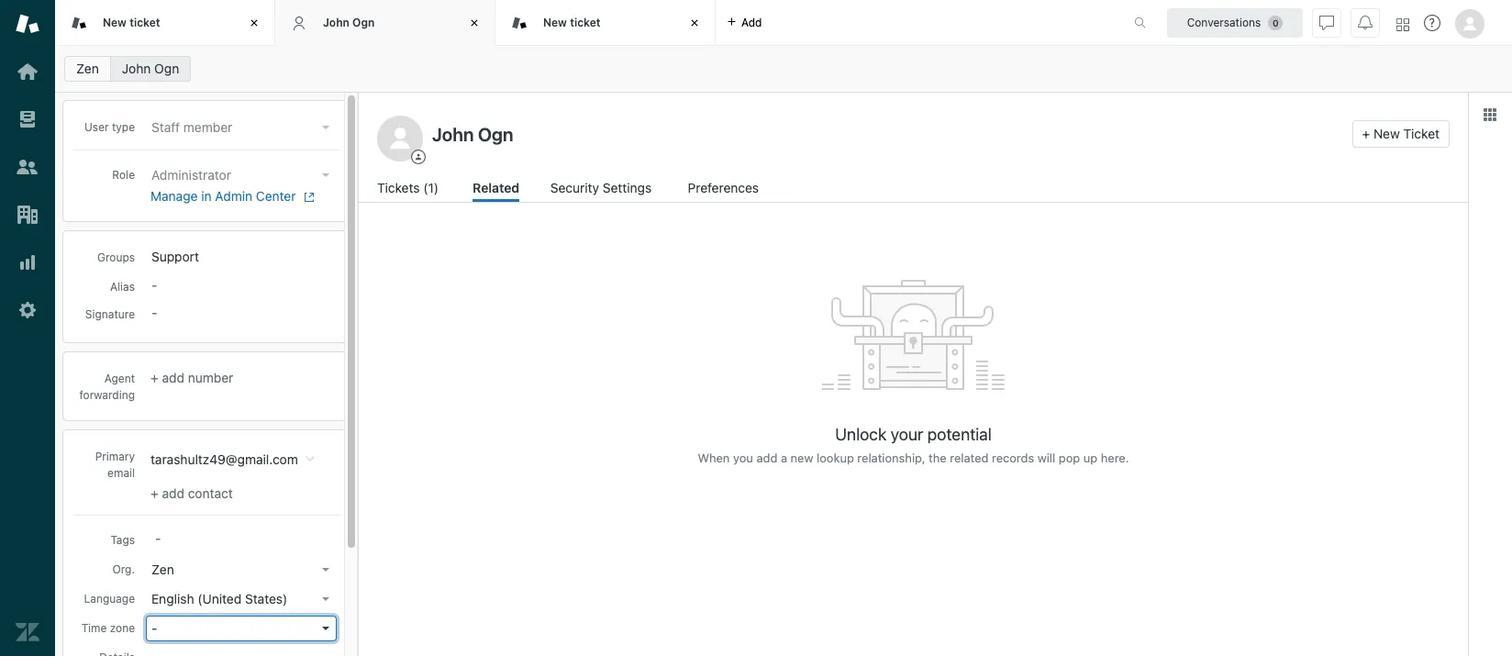 Task type: vqa. For each thing, say whether or not it's contained in the screenshot.


Task type: describe. For each thing, give the bounding box(es) containing it.
signature
[[85, 307, 135, 321]]

add inside popup button
[[742, 15, 762, 29]]

tarashultz49@gmail.com
[[151, 451, 298, 467]]

pop
[[1059, 451, 1080, 465]]

arrow down image for administrator
[[322, 173, 329, 177]]

agent
[[104, 372, 135, 385]]

relationship,
[[857, 451, 926, 465]]

a
[[781, 451, 787, 465]]

groups
[[97, 251, 135, 264]]

reporting image
[[16, 251, 39, 274]]

manage in admin center link
[[151, 188, 329, 205]]

will
[[1038, 451, 1056, 465]]

john inside tab
[[323, 15, 350, 29]]

related
[[473, 180, 520, 195]]

zone
[[110, 621, 135, 635]]

english (united states)
[[151, 591, 288, 607]]

arrow down image for english (united states)
[[322, 597, 329, 601]]

+ new ticket button
[[1352, 120, 1450, 148]]

states)
[[245, 591, 288, 607]]

when
[[698, 451, 730, 465]]

new for second close icon from right
[[103, 15, 127, 29]]

close image
[[465, 14, 484, 32]]

primary email
[[95, 450, 135, 480]]

settings
[[603, 180, 652, 195]]

unlock
[[835, 425, 887, 444]]

unlock your potential when you add a new lookup relationship, the related records will pop up here.
[[698, 425, 1129, 465]]

customers image
[[16, 155, 39, 179]]

new ticket for first close icon from right
[[543, 15, 601, 29]]

zendesk products image
[[1397, 18, 1410, 31]]

time zone
[[81, 621, 135, 635]]

here.
[[1101, 451, 1129, 465]]

+ for + add number
[[151, 370, 158, 385]]

records
[[992, 451, 1034, 465]]

english
[[151, 591, 194, 607]]

new inside button
[[1374, 126, 1400, 141]]

admin image
[[16, 298, 39, 322]]

tickets (1) link
[[377, 178, 442, 202]]

get help image
[[1424, 15, 1441, 31]]

ticket for second close icon from right
[[130, 15, 160, 29]]

you
[[733, 451, 753, 465]]

zendesk support image
[[16, 12, 39, 36]]

potential
[[928, 425, 992, 444]]

support
[[151, 249, 199, 264]]

time
[[81, 621, 107, 635]]

ogn inside tab
[[352, 15, 375, 29]]

english (united states) button
[[146, 586, 337, 612]]

forwarding
[[79, 388, 135, 402]]

manage in admin center
[[151, 188, 296, 204]]

1 new ticket tab from the left
[[55, 0, 275, 46]]

add inside unlock your potential when you add a new lookup relationship, the related records will pop up here.
[[757, 451, 778, 465]]

staff member button
[[146, 115, 337, 140]]

+ for + new ticket
[[1362, 126, 1370, 141]]

zen inside zen 'button'
[[151, 562, 174, 577]]

ticket for first close icon from right
[[570, 15, 601, 29]]

user type
[[84, 120, 135, 134]]

conversations button
[[1167, 8, 1303, 37]]

zen inside zen link
[[76, 61, 99, 76]]

preferences
[[688, 180, 759, 195]]

notifications image
[[1358, 15, 1373, 30]]

john ogn inside tab
[[323, 15, 375, 29]]

center
[[256, 188, 296, 204]]

tickets
[[377, 180, 420, 195]]

the
[[929, 451, 947, 465]]



Task type: locate. For each thing, give the bounding box(es) containing it.
+ right agent
[[151, 370, 158, 385]]

add button
[[716, 0, 773, 45]]

ticket
[[130, 15, 160, 29], [570, 15, 601, 29]]

administrator
[[151, 167, 231, 183]]

1 horizontal spatial new ticket
[[543, 15, 601, 29]]

1 ticket from the left
[[130, 15, 160, 29]]

alias
[[110, 280, 135, 294]]

2 vertical spatial +
[[151, 485, 158, 501]]

apps image
[[1483, 107, 1498, 122]]

0 horizontal spatial new ticket
[[103, 15, 160, 29]]

tabs tab list
[[55, 0, 1115, 46]]

1 new ticket from the left
[[103, 15, 160, 29]]

2 new ticket tab from the left
[[496, 0, 716, 46]]

staff
[[151, 119, 180, 135]]

1 arrow down image from the top
[[322, 568, 329, 572]]

zen link
[[64, 56, 111, 82]]

+ left contact at the bottom left
[[151, 485, 158, 501]]

ticket
[[1404, 126, 1440, 141]]

2 arrow down image from the top
[[322, 173, 329, 177]]

new
[[791, 451, 814, 465]]

(united
[[198, 591, 242, 607]]

0 vertical spatial zen
[[76, 61, 99, 76]]

add left number
[[162, 370, 184, 385]]

1 close image from the left
[[245, 14, 263, 32]]

1 horizontal spatial ogn
[[352, 15, 375, 29]]

john inside secondary element
[[122, 61, 151, 76]]

john
[[323, 15, 350, 29], [122, 61, 151, 76]]

0 vertical spatial +
[[1362, 126, 1370, 141]]

staff member
[[151, 119, 232, 135]]

arrow down image inside administrator button
[[322, 173, 329, 177]]

1 vertical spatial zen
[[151, 562, 174, 577]]

0 vertical spatial john
[[323, 15, 350, 29]]

2 arrow down image from the top
[[322, 627, 329, 630]]

ogn
[[352, 15, 375, 29], [154, 61, 179, 76]]

close image
[[245, 14, 263, 32], [686, 14, 704, 32]]

views image
[[16, 107, 39, 131]]

agent forwarding
[[79, 372, 135, 402]]

2 horizontal spatial new
[[1374, 126, 1400, 141]]

john ogn tab
[[275, 0, 496, 46]]

ogn inside secondary element
[[154, 61, 179, 76]]

- field
[[148, 529, 337, 549]]

new ticket for second close icon from right
[[103, 15, 160, 29]]

lookup
[[817, 451, 854, 465]]

button displays agent's chat status as invisible. image
[[1320, 15, 1334, 30]]

security settings link
[[550, 178, 657, 202]]

0 vertical spatial arrow down image
[[322, 126, 329, 129]]

zen
[[76, 61, 99, 76], [151, 562, 174, 577]]

tickets (1)
[[377, 180, 439, 195]]

3 arrow down image from the top
[[322, 597, 329, 601]]

2 close image from the left
[[686, 14, 704, 32]]

up
[[1084, 451, 1098, 465]]

org.
[[112, 563, 135, 576]]

primary
[[95, 450, 135, 463]]

+ left ticket
[[1362, 126, 1370, 141]]

administrator button
[[146, 162, 337, 188]]

admin
[[215, 188, 252, 204]]

1 vertical spatial ogn
[[154, 61, 179, 76]]

(1)
[[423, 180, 439, 195]]

arrow down image down - field
[[322, 568, 329, 572]]

zen up user
[[76, 61, 99, 76]]

add left a
[[757, 451, 778, 465]]

arrow down image for -
[[322, 627, 329, 630]]

1 horizontal spatial john ogn
[[323, 15, 375, 29]]

zendesk image
[[16, 620, 39, 644]]

secondary element
[[55, 50, 1512, 87]]

0 vertical spatial john ogn
[[323, 15, 375, 29]]

number
[[188, 370, 233, 385]]

+
[[1362, 126, 1370, 141], [151, 370, 158, 385], [151, 485, 158, 501]]

zen up "english"
[[151, 562, 174, 577]]

security settings
[[550, 180, 652, 195]]

1 horizontal spatial zen
[[151, 562, 174, 577]]

email
[[107, 466, 135, 480]]

preferences link
[[688, 178, 763, 202]]

0 horizontal spatial ticket
[[130, 15, 160, 29]]

add
[[742, 15, 762, 29], [162, 370, 184, 385], [757, 451, 778, 465], [162, 485, 184, 501]]

+ add number
[[151, 370, 233, 385]]

0 vertical spatial ogn
[[352, 15, 375, 29]]

0 horizontal spatial new
[[103, 15, 127, 29]]

0 horizontal spatial ogn
[[154, 61, 179, 76]]

1 horizontal spatial john
[[323, 15, 350, 29]]

security
[[550, 180, 599, 195]]

arrow down image down english (united states) 'button'
[[322, 627, 329, 630]]

1 vertical spatial john ogn
[[122, 61, 179, 76]]

1 horizontal spatial ticket
[[570, 15, 601, 29]]

arrow down image
[[322, 126, 329, 129], [322, 173, 329, 177], [322, 597, 329, 601]]

0 horizontal spatial zen
[[76, 61, 99, 76]]

arrow down image for staff member
[[322, 126, 329, 129]]

2 new ticket from the left
[[543, 15, 601, 29]]

conversations
[[1187, 15, 1261, 29]]

related link
[[473, 178, 520, 202]]

new ticket
[[103, 15, 160, 29], [543, 15, 601, 29]]

- button
[[146, 616, 337, 641]]

1 horizontal spatial new
[[543, 15, 567, 29]]

0 horizontal spatial close image
[[245, 14, 263, 32]]

0 horizontal spatial new ticket tab
[[55, 0, 275, 46]]

member
[[183, 119, 232, 135]]

0 vertical spatial arrow down image
[[322, 568, 329, 572]]

add left contact at the bottom left
[[162, 485, 184, 501]]

new left ticket
[[1374, 126, 1400, 141]]

related
[[950, 451, 989, 465]]

arrow down image for zen
[[322, 568, 329, 572]]

1 arrow down image from the top
[[322, 126, 329, 129]]

+ for + add contact
[[151, 485, 158, 501]]

0 horizontal spatial john ogn
[[122, 61, 179, 76]]

manage
[[151, 188, 198, 204]]

organizations image
[[16, 203, 39, 227]]

new for first close icon from right
[[543, 15, 567, 29]]

john ogn inside secondary element
[[122, 61, 179, 76]]

role
[[112, 168, 135, 182]]

1 vertical spatial john
[[122, 61, 151, 76]]

+ new ticket
[[1362, 126, 1440, 141]]

arrow down image
[[322, 568, 329, 572], [322, 627, 329, 630]]

+ add contact
[[151, 485, 233, 501]]

arrow down image inside the staff member button
[[322, 126, 329, 129]]

1 vertical spatial +
[[151, 370, 158, 385]]

new
[[103, 15, 127, 29], [543, 15, 567, 29], [1374, 126, 1400, 141]]

tags
[[110, 533, 135, 547]]

new up zen link
[[103, 15, 127, 29]]

john ogn
[[323, 15, 375, 29], [122, 61, 179, 76]]

new right close image
[[543, 15, 567, 29]]

user
[[84, 120, 109, 134]]

1 vertical spatial arrow down image
[[322, 627, 329, 630]]

arrow down image inside english (united states) 'button'
[[322, 597, 329, 601]]

2 vertical spatial arrow down image
[[322, 597, 329, 601]]

contact
[[188, 485, 233, 501]]

1 horizontal spatial close image
[[686, 14, 704, 32]]

1 horizontal spatial new ticket tab
[[496, 0, 716, 46]]

+ inside button
[[1362, 126, 1370, 141]]

john ogn link
[[110, 56, 191, 82]]

arrow down image inside - button
[[322, 627, 329, 630]]

arrow down image inside zen 'button'
[[322, 568, 329, 572]]

2 ticket from the left
[[570, 15, 601, 29]]

in
[[201, 188, 212, 204]]

1 vertical spatial arrow down image
[[322, 173, 329, 177]]

get started image
[[16, 60, 39, 84]]

-
[[151, 620, 157, 636]]

type
[[112, 120, 135, 134]]

new ticket tab
[[55, 0, 275, 46], [496, 0, 716, 46]]

None text field
[[427, 120, 1345, 148]]

language
[[84, 592, 135, 606]]

your
[[891, 425, 923, 444]]

add up secondary element
[[742, 15, 762, 29]]

zen button
[[146, 557, 337, 583]]

0 horizontal spatial john
[[122, 61, 151, 76]]

main element
[[0, 0, 55, 656]]



